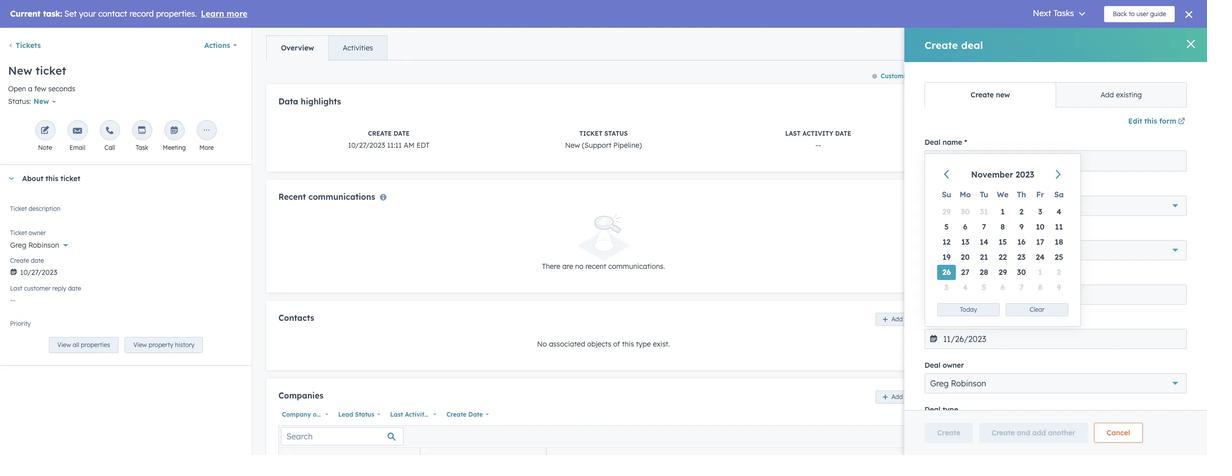 Task type: vqa. For each thing, say whether or not it's contained in the screenshot.
data
yes



Task type: locate. For each thing, give the bounding box(es) containing it.
1 horizontal spatial create
[[368, 130, 392, 137]]

contacts (0) button
[[956, 27, 1173, 55]]

1 horizontal spatial last
[[390, 411, 403, 418]]

0 horizontal spatial with
[[1056, 58, 1070, 67]]

3 + add from the top
[[1178, 207, 1198, 217]]

caret image left conversations
[[964, 327, 970, 329]]

see
[[966, 58, 978, 67], [966, 283, 978, 292], [966, 345, 978, 354]]

0 horizontal spatial contacts
[[279, 313, 314, 323]]

deals (0)
[[978, 207, 1010, 217]]

ticket up open a few seconds
[[36, 64, 66, 78]]

1 vertical spatial + add
[[1178, 90, 1198, 99]]

2 vertical spatial see
[[966, 345, 978, 354]]

or inside build a library of sales resources for your team. these could include call scripts or positioning guides.
[[1003, 411, 1010, 420]]

ticket status new (support pipeline)
[[566, 130, 642, 150]]

an
[[32, 324, 41, 333]]

last for date
[[10, 285, 22, 292]]

Search HubSpot search field
[[1066, 5, 1190, 22]]

a left few
[[28, 84, 32, 93]]

0 vertical spatial see
[[966, 58, 978, 67]]

owner for ticket owner
[[29, 229, 46, 237]]

view for view all properties
[[57, 341, 71, 349]]

date right activity in the top right of the page
[[836, 130, 852, 137]]

2 vertical spatial + add
[[1178, 207, 1198, 217]]

last inside last activity date --
[[786, 130, 801, 137]]

(0) for conversations (0)
[[1031, 324, 1041, 333]]

greg robinson button
[[10, 235, 242, 252]]

(1)
[[1020, 90, 1029, 99]]

last left activity in the top right of the page
[[786, 130, 801, 137]]

domain:
[[973, 140, 1001, 149]]

1 vertical spatial of
[[1014, 399, 1021, 408]]

or
[[1098, 283, 1105, 292], [1003, 411, 1010, 420]]

1 vertical spatial (0)
[[1000, 207, 1010, 217]]

data highlights
[[279, 96, 341, 107]]

0 vertical spatial create
[[368, 130, 392, 137]]

library
[[991, 399, 1012, 408]]

3 + from the top
[[1178, 207, 1182, 217]]

your down attachments dropdown button
[[1049, 283, 1064, 292]]

0 horizontal spatial your
[[1049, 283, 1064, 292]]

2 horizontal spatial last
[[786, 130, 801, 137]]

1 vertical spatial caret image
[[964, 265, 970, 267]]

a right the build
[[985, 399, 989, 408]]

create date 10/27/2023 11:11 am edt
[[348, 130, 430, 150]]

status:
[[8, 97, 31, 106]]

the down conversations
[[980, 345, 991, 354]]

1 vertical spatial ticket
[[61, 174, 80, 183]]

add
[[1184, 36, 1198, 45], [1184, 90, 1198, 99], [1184, 207, 1198, 217], [1176, 261, 1190, 271], [892, 315, 904, 323], [892, 393, 904, 401], [1056, 434, 1068, 442]]

or right activities at the right bottom
[[1098, 283, 1105, 292]]

to right uploaded
[[1140, 283, 1147, 292]]

ticket down email
[[61, 174, 80, 183]]

could
[[1146, 399, 1164, 408]]

view for view associated companies
[[966, 175, 983, 184]]

of inside build a library of sales resources for your team. these could include call scripts or positioning guides.
[[1014, 399, 1021, 408]]

add inside popup button
[[1176, 261, 1190, 271]]

activities button
[[328, 36, 387, 60]]

2 horizontal spatial create
[[447, 411, 467, 418]]

1 horizontal spatial contacts
[[978, 36, 1010, 45]]

0 vertical spatial caret image
[[964, 40, 970, 42]]

create inside create date 10/27/2023 11:11 am edt
[[368, 130, 392, 137]]

meeting image
[[170, 126, 179, 136]]

email
[[70, 144, 85, 152]]

contacts
[[978, 36, 1010, 45], [279, 313, 314, 323]]

1 add button from the top
[[876, 313, 910, 326]]

caret image left about
[[8, 178, 14, 180]]

this inside about this ticket dropdown button
[[46, 174, 58, 183]]

0 horizontal spatial date
[[430, 411, 445, 418]]

greg
[[10, 241, 26, 250]]

contacts for contacts (0)
[[978, 36, 1010, 45]]

view left all
[[57, 341, 71, 349]]

associated inside the view associated companies link
[[985, 175, 1023, 184]]

contacts inside contacts (0) dropdown button
[[978, 36, 1010, 45]]

a inside build a library of sales resources for your team. these could include call scripts or positioning guides.
[[985, 399, 989, 408]]

last left the customer
[[10, 285, 22, 292]]

0 vertical spatial a
[[28, 84, 32, 93]]

recent
[[586, 262, 607, 271]]

email image
[[73, 126, 82, 136]]

1 vertical spatial your
[[1087, 399, 1102, 408]]

create right last activity date
[[447, 411, 467, 418]]

create inside popup button
[[447, 411, 467, 418]]

caret image down track
[[964, 265, 970, 267]]

caret image inside deals (0) dropdown button
[[964, 211, 970, 213]]

2 vertical spatial + add button
[[1178, 206, 1198, 218]]

1 vertical spatial companies
[[279, 391, 324, 401]]

opportunities
[[1027, 229, 1071, 238]]

your
[[1049, 283, 1064, 292], [1087, 399, 1102, 408]]

1 + add from the top
[[1178, 36, 1198, 45]]

0 vertical spatial add button
[[876, 313, 910, 326]]

2 horizontal spatial (0)
[[1031, 324, 1041, 333]]

1 horizontal spatial of
[[1014, 399, 1021, 408]]

1 horizontal spatial companies
[[978, 90, 1018, 99]]

2 vertical spatial last
[[390, 411, 403, 418]]

1 + add button from the top
[[1178, 35, 1198, 47]]

2 vertical spatial with
[[1080, 345, 1094, 354]]

2 date from the left
[[469, 411, 483, 418]]

highlights
[[301, 96, 341, 107]]

few
[[34, 84, 46, 93]]

companies up company
[[279, 391, 324, 401]]

2 vertical spatial +
[[1178, 207, 1182, 217]]

(0) for contacts (0)
[[1012, 36, 1022, 45]]

create for create date
[[10, 257, 29, 265]]

0 horizontal spatial (0)
[[1000, 207, 1010, 217]]

track
[[966, 229, 984, 238]]

caret image left the companies (1)
[[964, 94, 970, 96]]

1 caret image from the top
[[964, 40, 970, 42]]

caret image inside about this ticket dropdown button
[[8, 178, 14, 180]]

see the conversations associated with this record.
[[966, 345, 1132, 354]]

companies inside "dropdown button"
[[978, 90, 1018, 99]]

caret image up the build
[[964, 381, 970, 383]]

2 vertical spatial new
[[566, 141, 580, 150]]

2 see from the top
[[966, 283, 978, 292]]

new button
[[31, 95, 63, 108]]

2 add button from the top
[[876, 391, 910, 404]]

1 horizontal spatial view
[[133, 341, 147, 349]]

date
[[394, 130, 410, 137], [836, 130, 852, 137], [31, 257, 44, 265], [68, 285, 81, 292]]

1 horizontal spatial (0)
[[1012, 36, 1022, 45]]

new inside the ticket status new (support pipeline)
[[566, 141, 580, 150]]

open a few seconds
[[8, 84, 75, 93]]

navigation
[[267, 35, 388, 61]]

1 vertical spatial ticket
[[10, 205, 27, 213]]

date
[[430, 411, 445, 418], [469, 411, 483, 418]]

owner for company owner
[[313, 411, 332, 418]]

caret image inside the "conversations (0)" dropdown button
[[964, 327, 970, 329]]

0 vertical spatial of
[[614, 340, 621, 349]]

0 vertical spatial your
[[1049, 283, 1064, 292]]

2 + add button from the top
[[1178, 89, 1198, 101]]

the left people
[[980, 58, 991, 67]]

ticket
[[36, 64, 66, 78], [61, 174, 80, 183]]

last
[[786, 130, 801, 137], [10, 285, 22, 292], [390, 411, 403, 418]]

0 vertical spatial + add button
[[1178, 35, 1198, 47]]

2 vertical spatial create
[[447, 411, 467, 418]]

Search search field
[[281, 428, 404, 446]]

see the files attached to your activities or uploaded to this record.
[[966, 283, 1186, 292]]

owner up greg robinson
[[29, 229, 46, 237]]

view
[[966, 175, 983, 184], [57, 341, 71, 349], [133, 341, 147, 349]]

track the revenue opportunities associated with this record.
[[966, 229, 1164, 238]]

activities
[[1066, 283, 1096, 292]]

companies for companies (1)
[[978, 90, 1018, 99]]

1 horizontal spatial owner
[[313, 411, 332, 418]]

+ add button
[[1178, 35, 1198, 47], [1178, 89, 1198, 101], [1178, 206, 1198, 218]]

task image
[[138, 126, 147, 136]]

sales
[[1023, 399, 1040, 408]]

caret image for attachments
[[964, 265, 970, 267]]

3 see from the top
[[966, 345, 978, 354]]

0 horizontal spatial new
[[8, 64, 32, 78]]

caret image left deals
[[964, 211, 970, 213]]

0 horizontal spatial or
[[1003, 411, 1010, 420]]

(0) up people
[[1012, 36, 1022, 45]]

view for view property history
[[133, 341, 147, 349]]

are
[[563, 262, 574, 271]]

new up open
[[8, 64, 32, 78]]

(0) up see the conversations associated with this record.
[[1031, 324, 1041, 333]]

see down conversations
[[966, 345, 978, 354]]

the left files
[[980, 283, 991, 292]]

create up '10/27/2023'
[[368, 130, 392, 137]]

0 vertical spatial contacts
[[978, 36, 1010, 45]]

+ for track the revenue opportunities associated with this record.
[[1178, 207, 1182, 217]]

ticket inside the ticket status new (support pipeline)
[[580, 130, 603, 137]]

ticket up the greg
[[10, 229, 27, 237]]

(0) inside dropdown button
[[1031, 324, 1041, 333]]

2 vertical spatial ticket
[[10, 229, 27, 237]]

0 horizontal spatial companies
[[279, 391, 324, 401]]

0 vertical spatial with
[[1056, 58, 1070, 67]]

1 vertical spatial see
[[966, 283, 978, 292]]

new inside popup button
[[34, 97, 49, 106]]

create
[[368, 130, 392, 137], [10, 257, 29, 265], [447, 411, 467, 418]]

caret image for about
[[8, 178, 14, 180]]

new for new ticket
[[8, 64, 32, 78]]

0 vertical spatial owner
[[29, 229, 46, 237]]

property
[[149, 341, 173, 349]]

see for see the files attached to your activities or uploaded to this record.
[[966, 283, 978, 292]]

0 horizontal spatial view
[[57, 341, 71, 349]]

caret image inside playbooks dropdown button
[[964, 381, 970, 383]]

or down library
[[1003, 411, 1010, 420]]

see left people
[[966, 58, 978, 67]]

1 date from the left
[[430, 411, 445, 418]]

1 horizontal spatial your
[[1087, 399, 1102, 408]]

1 horizontal spatial new
[[34, 97, 49, 106]]

0 vertical spatial +
[[1178, 36, 1182, 45]]

view all properties
[[57, 341, 110, 349]]

0 vertical spatial companies
[[978, 90, 1018, 99]]

1 to from the left
[[1040, 283, 1047, 292]]

add inside "button"
[[1056, 434, 1068, 442]]

0 vertical spatial ticket
[[36, 64, 66, 78]]

the right track
[[986, 229, 997, 238]]

view down phone:
[[966, 175, 983, 184]]

view associated companies
[[966, 175, 1064, 184]]

1 vertical spatial new
[[34, 97, 49, 106]]

2 horizontal spatial new
[[566, 141, 580, 150]]

1 horizontal spatial with
[[1080, 345, 1094, 354]]

caret image left contacts (0)
[[964, 40, 970, 42]]

company owner button
[[279, 408, 332, 421]]

0 horizontal spatial owner
[[29, 229, 46, 237]]

note image
[[41, 126, 50, 136]]

uploaded
[[1107, 283, 1138, 292]]

your inside build a library of sales resources for your team. these could include call scripts or positioning guides.
[[1087, 399, 1102, 408]]

(0)
[[1012, 36, 1022, 45], [1000, 207, 1010, 217], [1031, 324, 1041, 333]]

0 vertical spatial last
[[786, 130, 801, 137]]

2 caret image from the top
[[964, 265, 970, 267]]

ticket
[[580, 130, 603, 137], [10, 205, 27, 213], [10, 229, 27, 237]]

about this ticket button
[[0, 165, 242, 192]]

navigation containing overview
[[267, 35, 388, 61]]

1 + from the top
[[1178, 36, 1182, 45]]

new left '(support'
[[566, 141, 580, 150]]

owner
[[29, 229, 46, 237], [313, 411, 332, 418]]

ticket owner
[[10, 229, 46, 237]]

caret image inside companies (1) "dropdown button"
[[964, 94, 970, 96]]

associated down phone:
[[985, 175, 1023, 184]]

new down open a few seconds
[[34, 97, 49, 106]]

ticket up '(support'
[[580, 130, 603, 137]]

0 horizontal spatial a
[[28, 84, 32, 93]]

2 + from the top
[[1178, 90, 1182, 99]]

1 vertical spatial last
[[10, 285, 22, 292]]

1 vertical spatial add button
[[876, 391, 910, 404]]

1 vertical spatial create
[[10, 257, 29, 265]]

caret image
[[964, 94, 970, 96], [8, 178, 14, 180], [964, 211, 970, 213], [964, 327, 970, 329], [964, 381, 970, 383]]

to right attached
[[1040, 283, 1047, 292]]

2 horizontal spatial view
[[966, 175, 983, 184]]

0 vertical spatial new
[[8, 64, 32, 78]]

your right for
[[1087, 399, 1102, 408]]

see left files
[[966, 283, 978, 292]]

owner inside popup button
[[313, 411, 332, 418]]

date up 11:11
[[394, 130, 410, 137]]

contacts (0)
[[978, 36, 1022, 45]]

0 vertical spatial (0)
[[1012, 36, 1022, 45]]

0 horizontal spatial last
[[10, 285, 22, 292]]

attachments button
[[956, 252, 1166, 280]]

+ add for see the people associated with this record.
[[1178, 36, 1198, 45]]

select an option button
[[10, 319, 242, 335]]

attached
[[1008, 283, 1038, 292]]

1 vertical spatial + add button
[[1178, 89, 1198, 101]]

1 vertical spatial +
[[1178, 90, 1182, 99]]

caret image inside attachments dropdown button
[[964, 265, 970, 267]]

0 vertical spatial or
[[1098, 283, 1105, 292]]

1 horizontal spatial date
[[469, 411, 483, 418]]

a
[[28, 84, 32, 93], [985, 399, 989, 408]]

1 vertical spatial with
[[1112, 229, 1126, 238]]

create date
[[447, 411, 483, 418]]

1 vertical spatial owner
[[313, 411, 332, 418]]

+ add
[[1178, 36, 1198, 45], [1178, 90, 1198, 99], [1178, 207, 1198, 217]]

build a library of sales resources for your team. these could include call scripts or positioning guides.
[[966, 399, 1190, 420]]

of left sales
[[1014, 399, 1021, 408]]

lead
[[338, 411, 353, 418]]

add playbooks
[[1056, 434, 1099, 442]]

3 + add button from the top
[[1178, 206, 1198, 218]]

Last customer reply date text field
[[10, 291, 242, 307]]

1 horizontal spatial a
[[985, 399, 989, 408]]

recent communications
[[279, 192, 375, 202]]

1 horizontal spatial to
[[1140, 283, 1147, 292]]

associated down deals (0) dropdown button
[[1073, 229, 1110, 238]]

0 horizontal spatial to
[[1040, 283, 1047, 292]]

add playbooks button
[[1048, 430, 1116, 446]]

communications
[[309, 192, 375, 202]]

call
[[104, 144, 115, 152]]

associated right no
[[549, 340, 586, 349]]

owner left lead
[[313, 411, 332, 418]]

search image
[[1187, 10, 1194, 17]]

view left 'property'
[[133, 341, 147, 349]]

create down the greg
[[10, 257, 29, 265]]

caret image inside contacts (0) dropdown button
[[964, 40, 970, 42]]

lead status
[[338, 411, 375, 418]]

0 vertical spatial + add
[[1178, 36, 1198, 45]]

(0) right deals
[[1000, 207, 1010, 217]]

date down greg robinson
[[31, 257, 44, 265]]

caret image
[[964, 40, 970, 42], [964, 265, 970, 267]]

ticket left description on the left top of the page
[[10, 205, 27, 213]]

0 vertical spatial ticket
[[580, 130, 603, 137]]

0 horizontal spatial create
[[10, 257, 29, 265]]

last left activity
[[390, 411, 403, 418]]

companies
[[978, 90, 1018, 99], [279, 391, 324, 401]]

(0) for deals (0)
[[1000, 207, 1010, 217]]

1 vertical spatial a
[[985, 399, 989, 408]]

1 vertical spatial contacts
[[279, 313, 314, 323]]

new
[[8, 64, 32, 78], [34, 97, 49, 106], [566, 141, 580, 150]]

last activity date button
[[387, 408, 445, 421]]

0 horizontal spatial of
[[614, 340, 621, 349]]

1 see from the top
[[966, 58, 978, 67]]

overview button
[[267, 36, 328, 60]]

+ add button for track the revenue opportunities associated with this record.
[[1178, 206, 1198, 218]]

1 vertical spatial or
[[1003, 411, 1010, 420]]

priority
[[10, 320, 31, 328]]

of right the objects
[[614, 340, 621, 349]]

a for library
[[985, 399, 989, 408]]

this
[[1072, 58, 1084, 67], [46, 174, 58, 183], [1128, 229, 1139, 238], [1149, 283, 1161, 292], [623, 340, 634, 349], [1096, 345, 1107, 354]]

companies left (1) on the right
[[978, 90, 1018, 99]]

2 vertical spatial (0)
[[1031, 324, 1041, 333]]



Task type: describe. For each thing, give the bounding box(es) containing it.
2 + add from the top
[[1178, 90, 1198, 99]]

1 horizontal spatial or
[[1098, 283, 1105, 292]]

data
[[279, 96, 298, 107]]

more image
[[202, 126, 211, 136]]

ticket for ticket owner
[[10, 229, 27, 237]]

Create date text field
[[10, 263, 242, 279]]

with for see the conversations associated with this record.
[[1080, 345, 1094, 354]]

scripts
[[979, 411, 1002, 420]]

revenue
[[999, 229, 1025, 238]]

edt
[[417, 141, 430, 150]]

activity
[[405, 411, 428, 418]]

there are no recent communications.
[[542, 262, 666, 271]]

tickets
[[16, 41, 41, 50]]

see for see the people associated with this record.
[[966, 58, 978, 67]]

create for create date
[[447, 411, 467, 418]]

10/27/2023
[[348, 141, 385, 150]]

manage link
[[1169, 376, 1198, 388]]

option
[[43, 324, 64, 333]]

add button
[[1170, 256, 1198, 276]]

call image
[[105, 126, 114, 136]]

the for files
[[980, 283, 991, 292]]

guides.
[[1051, 411, 1075, 420]]

+ add for track the revenue opportunities associated with this record.
[[1178, 207, 1198, 217]]

date inside create date 10/27/2023 11:11 am edt
[[394, 130, 410, 137]]

+ add button for see the people associated with this record.
[[1178, 35, 1198, 47]]

activities
[[343, 43, 373, 52]]

of for sales
[[1014, 399, 1021, 408]]

associated down the "conversations (0)" dropdown button at the bottom
[[1041, 345, 1078, 354]]

phone:
[[973, 152, 995, 162]]

attachments
[[978, 261, 1023, 271]]

build
[[966, 399, 983, 408]]

last activity date
[[390, 411, 445, 418]]

+ for see the people associated with this record.
[[1178, 36, 1182, 45]]

add button for companies
[[876, 391, 910, 404]]

type
[[636, 340, 651, 349]]

11:11
[[387, 141, 402, 150]]

seconds
[[48, 84, 75, 93]]

date inside popup button
[[469, 411, 483, 418]]

history
[[175, 341, 195, 349]]

last inside popup button
[[390, 411, 403, 418]]

recent
[[279, 192, 306, 202]]

create for create date 10/27/2023 11:11 am edt
[[368, 130, 392, 137]]

include
[[1166, 399, 1190, 408]]

create date button
[[443, 408, 492, 421]]

add button for contacts
[[876, 313, 910, 326]]

description
[[29, 205, 60, 213]]

customize tabs
[[881, 72, 928, 80]]

view property history
[[133, 341, 195, 349]]

playbooks button
[[956, 368, 1165, 396]]

search button
[[1182, 5, 1199, 22]]

select an option
[[10, 324, 64, 333]]

ticket for ticket description
[[10, 205, 27, 213]]

people
[[993, 58, 1016, 67]]

with for see the people associated with this record.
[[1056, 58, 1070, 67]]

tabs
[[915, 72, 928, 80]]

the for people
[[980, 58, 991, 67]]

am
[[404, 141, 415, 150]]

about
[[22, 174, 43, 183]]

date right the reply
[[68, 285, 81, 292]]

exist.
[[653, 340, 670, 349]]

positioning
[[1012, 411, 1049, 420]]

no
[[537, 340, 547, 349]]

view property history link
[[125, 337, 203, 354]]

new ticket
[[8, 64, 66, 78]]

domain: -- phone: --
[[973, 140, 1008, 162]]

caret image for deals
[[964, 211, 970, 213]]

lead status button
[[335, 408, 383, 421]]

last for -
[[786, 130, 801, 137]]

conversations
[[993, 345, 1039, 354]]

company owner
[[282, 411, 332, 418]]

new for new
[[34, 97, 49, 106]]

no
[[576, 262, 584, 271]]

caret image for conversations
[[964, 327, 970, 329]]

open
[[8, 84, 26, 93]]

2 horizontal spatial with
[[1112, 229, 1126, 238]]

call
[[966, 411, 977, 420]]

the for revenue
[[986, 229, 997, 238]]

team.
[[1104, 399, 1123, 408]]

last activity date --
[[786, 130, 852, 150]]

date inside popup button
[[430, 411, 445, 418]]

companies for companies
[[279, 391, 324, 401]]

ticket inside dropdown button
[[61, 174, 80, 183]]

a for few
[[28, 84, 32, 93]]

status
[[355, 411, 375, 418]]

create date
[[10, 257, 44, 265]]

files
[[993, 283, 1006, 292]]

objects
[[588, 340, 612, 349]]

actions button
[[198, 35, 244, 56]]

2 to from the left
[[1140, 283, 1147, 292]]

date inside last activity date --
[[836, 130, 852, 137]]

ticket for ticket status new (support pipeline)
[[580, 130, 603, 137]]

deals (0) button
[[956, 198, 1173, 226]]

resources
[[1042, 399, 1073, 408]]

all
[[73, 341, 79, 349]]

the for conversations
[[980, 345, 991, 354]]

contacts for contacts
[[279, 313, 314, 323]]

overview
[[281, 43, 314, 52]]

no associated objects of this type exist.
[[537, 340, 670, 349]]

actions
[[204, 41, 230, 50]]

customer
[[24, 285, 51, 292]]

companies (1) button
[[956, 81, 1173, 109]]

see for see the conversations associated with this record.
[[966, 345, 978, 354]]

tickets link
[[8, 41, 41, 50]]

companies
[[1026, 175, 1064, 184]]

see the people associated with this record.
[[966, 58, 1109, 67]]

of for this
[[614, 340, 621, 349]]

properties
[[81, 341, 110, 349]]

associated right people
[[1018, 58, 1054, 67]]

conversations (0)
[[978, 324, 1041, 333]]

activity
[[803, 130, 834, 137]]

task
[[136, 144, 148, 152]]

caret image for companies
[[964, 94, 970, 96]]

customize
[[881, 72, 913, 80]]

manage
[[1169, 378, 1198, 387]]

reply
[[52, 285, 66, 292]]

customize tabs link
[[868, 68, 941, 84]]

meeting
[[163, 144, 186, 152]]

about this ticket
[[22, 174, 80, 183]]

conversations (0) button
[[956, 314, 1198, 342]]

robinson
[[28, 241, 59, 250]]

communications.
[[609, 262, 666, 271]]

caret image for contacts (0)
[[964, 40, 970, 42]]

view associated companies link
[[966, 174, 1064, 186]]

greg robinson
[[10, 241, 59, 250]]

Ticket description text field
[[10, 204, 242, 224]]



